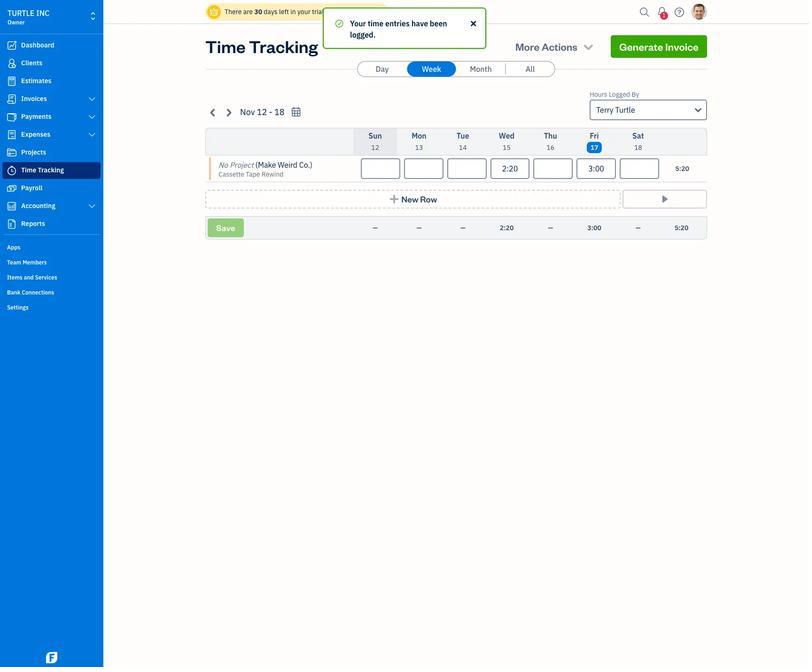 Task type: locate. For each thing, give the bounding box(es) containing it.
13
[[415, 143, 423, 152]]

0 vertical spatial 12
[[257, 107, 267, 117]]

time
[[205, 35, 246, 57], [21, 166, 36, 174]]

2 — from the left
[[417, 224, 422, 232]]

terry turtle button
[[590, 100, 707, 120]]

go to help image
[[672, 5, 687, 19]]

3 chevron large down image from the top
[[88, 203, 96, 210]]

1 horizontal spatial 18
[[634, 143, 642, 152]]

0 horizontal spatial duration text field
[[361, 158, 400, 179]]

and
[[24, 274, 34, 281]]

actions
[[542, 40, 578, 53]]

15
[[503, 143, 511, 152]]

client image
[[6, 59, 17, 68]]

main element
[[0, 0, 127, 667]]

accounting
[[21, 202, 55, 210]]

tracking down the projects link
[[38, 166, 64, 174]]

12 down sun
[[371, 143, 379, 152]]

reports
[[21, 219, 45, 228]]

week link
[[407, 62, 456, 77]]

18 inside sat 18
[[634, 143, 642, 152]]

1 vertical spatial 12
[[371, 143, 379, 152]]

generate
[[619, 40, 663, 53]]

tracking down left
[[249, 35, 318, 57]]

14
[[459, 143, 467, 152]]

12 inside sun 12
[[371, 143, 379, 152]]

more
[[516, 40, 540, 53]]

previous week image
[[208, 107, 219, 118]]

plus image
[[389, 195, 400, 204]]

1 vertical spatial time
[[21, 166, 36, 174]]

1 chevron large down image from the top
[[88, 95, 96, 103]]

tue 14
[[457, 131, 469, 152]]

Duration text field
[[404, 158, 444, 179], [490, 158, 530, 179], [534, 158, 573, 179], [620, 158, 659, 179]]

owner
[[8, 19, 25, 26]]

clients link
[[2, 55, 101, 72]]

16
[[547, 143, 555, 152]]

items and services link
[[2, 270, 101, 284]]

5 — from the left
[[636, 224, 641, 232]]

wed 15
[[499, 131, 515, 152]]

reports link
[[2, 216, 101, 233]]

1 horizontal spatial tracking
[[249, 35, 318, 57]]

projects link
[[2, 144, 101, 161]]

days
[[264, 8, 278, 16]]

1 horizontal spatial duration text field
[[447, 158, 487, 179]]

2:20
[[500, 224, 514, 232]]

0 horizontal spatial time tracking
[[21, 166, 64, 174]]

2 chevron large down image from the top
[[88, 113, 96, 121]]

left
[[279, 8, 289, 16]]

0 vertical spatial time tracking
[[205, 35, 318, 57]]

—
[[373, 224, 378, 232], [417, 224, 422, 232], [460, 224, 466, 232], [548, 224, 553, 232], [636, 224, 641, 232]]

invoice
[[665, 40, 699, 53]]

0 horizontal spatial 12
[[257, 107, 267, 117]]

terry
[[596, 105, 614, 115]]

chevron large down image inside 'accounting' link
[[88, 203, 96, 210]]

sun
[[369, 131, 382, 141]]

crown image
[[209, 7, 219, 17]]

logged
[[609, 90, 630, 99]]

3 duration text field from the left
[[534, 158, 573, 179]]

1 — from the left
[[373, 224, 378, 232]]

expenses
[[21, 130, 50, 139]]

-
[[269, 107, 272, 117]]

time inside 'main' element
[[21, 166, 36, 174]]

chevron large down image
[[88, 95, 96, 103], [88, 113, 96, 121], [88, 203, 96, 210]]

time tracking link
[[2, 162, 101, 179]]

duration text field down 17
[[577, 158, 616, 179]]

18 down sat
[[634, 143, 642, 152]]

1 vertical spatial time tracking
[[21, 166, 64, 174]]

turtle
[[8, 8, 34, 18]]

3 duration text field from the left
[[577, 158, 616, 179]]

payment image
[[6, 112, 17, 122]]

bank
[[7, 289, 20, 296]]

chevron large down image for accounting
[[88, 203, 96, 210]]

chevron large down image for payments
[[88, 113, 96, 121]]

2 horizontal spatial duration text field
[[577, 158, 616, 179]]

time tracking down the projects link
[[21, 166, 64, 174]]

duration text field down 16
[[534, 158, 573, 179]]

accounting link
[[2, 198, 101, 215]]

expense image
[[6, 130, 17, 140]]

chart image
[[6, 202, 17, 211]]

0 vertical spatial 18
[[274, 107, 285, 117]]

thu
[[544, 131, 557, 141]]

duration text field down sat 18
[[620, 158, 659, 179]]

report image
[[6, 219, 17, 229]]

choose a date image
[[291, 107, 302, 117]]

bank connections
[[7, 289, 54, 296]]

18 right -
[[274, 107, 285, 117]]

12 left -
[[257, 107, 267, 117]]

time tracking down 30 on the top left of page
[[205, 35, 318, 57]]

your
[[297, 8, 311, 16]]

1 vertical spatial tracking
[[38, 166, 64, 174]]

tracking
[[249, 35, 318, 57], [38, 166, 64, 174]]

1
[[663, 12, 666, 19]]

project image
[[6, 148, 17, 157]]

1 horizontal spatial time
[[205, 35, 246, 57]]

time down there
[[205, 35, 246, 57]]

time right timer icon
[[21, 166, 36, 174]]

12
[[257, 107, 267, 117], [371, 143, 379, 152]]

duration text field down 13
[[404, 158, 444, 179]]

0 vertical spatial time
[[205, 35, 246, 57]]

(
[[255, 160, 258, 170]]

3 — from the left
[[460, 224, 466, 232]]

time tracking
[[205, 35, 318, 57], [21, 166, 64, 174]]

payments
[[21, 112, 51, 121]]

cassette
[[219, 170, 244, 179]]

1 horizontal spatial 12
[[371, 143, 379, 152]]

0 horizontal spatial time
[[21, 166, 36, 174]]

Duration text field
[[361, 158, 400, 179], [447, 158, 487, 179], [577, 158, 616, 179]]

month link
[[457, 62, 505, 77]]

0 vertical spatial chevron large down image
[[88, 95, 96, 103]]

new row
[[401, 194, 437, 204]]

in
[[291, 8, 296, 16]]

make
[[258, 160, 276, 170]]

duration text field down sun 12
[[361, 158, 400, 179]]

no project ( make weird co. ) cassette tape rewind
[[219, 160, 313, 179]]

items
[[7, 274, 22, 281]]

0 horizontal spatial tracking
[[38, 166, 64, 174]]

duration text field down 14
[[447, 158, 487, 179]]

project
[[230, 160, 254, 170]]

18
[[274, 107, 285, 117], [634, 143, 642, 152]]

2 vertical spatial chevron large down image
[[88, 203, 96, 210]]

duration text field down the "15"
[[490, 158, 530, 179]]

1 vertical spatial chevron large down image
[[88, 113, 96, 121]]

4 — from the left
[[548, 224, 553, 232]]

all link
[[506, 62, 555, 77]]

chevron large down image inside invoices link
[[88, 95, 96, 103]]

1 duration text field from the left
[[404, 158, 444, 179]]

1 vertical spatial 18
[[634, 143, 642, 152]]

more actions button
[[507, 35, 603, 58]]

sun 12
[[369, 131, 382, 152]]

30
[[254, 8, 262, 16]]

all
[[526, 64, 535, 74]]

0 vertical spatial tracking
[[249, 35, 318, 57]]

expenses link
[[2, 126, 101, 143]]



Task type: describe. For each thing, give the bounding box(es) containing it.
there are 30 days left in your trial. upgrade account
[[225, 8, 382, 16]]

freshbooks image
[[44, 652, 59, 664]]

inc
[[36, 8, 49, 18]]

by
[[632, 90, 639, 99]]

connections
[[22, 289, 54, 296]]

no
[[219, 160, 228, 170]]

1 vertical spatial 5:20
[[675, 224, 689, 232]]

timer image
[[6, 166, 17, 175]]

are
[[243, 8, 253, 16]]

more actions
[[516, 40, 578, 53]]

members
[[23, 259, 47, 266]]

2 duration text field from the left
[[490, 158, 530, 179]]

0 vertical spatial 5:20
[[675, 164, 689, 173]]

projects
[[21, 148, 46, 156]]

invoices
[[21, 94, 47, 103]]

apps
[[7, 244, 20, 251]]

payroll link
[[2, 180, 101, 197]]

new
[[401, 194, 419, 204]]

mon
[[412, 131, 427, 141]]

estimates link
[[2, 73, 101, 90]]

generate invoice button
[[611, 35, 707, 58]]

weird
[[278, 160, 298, 170]]

2 duration text field from the left
[[447, 158, 487, 179]]

day
[[376, 64, 389, 74]]

wed
[[499, 131, 515, 141]]

start timer image
[[660, 195, 670, 204]]

estimate image
[[6, 77, 17, 86]]

trial.
[[312, 8, 326, 16]]

team
[[7, 259, 21, 266]]

dashboard image
[[6, 41, 17, 50]]

nov
[[240, 107, 255, 117]]

4 duration text field from the left
[[620, 158, 659, 179]]

fri
[[590, 131, 599, 141]]

account
[[356, 8, 382, 16]]

nov 12 - 18
[[240, 107, 285, 117]]

turtle inc owner
[[8, 8, 49, 26]]

row
[[420, 194, 437, 204]]

there
[[225, 8, 242, 16]]

hours logged by
[[590, 90, 639, 99]]

money image
[[6, 184, 17, 193]]

chevron large down image
[[88, 131, 96, 139]]

week
[[422, 64, 441, 74]]

dashboard link
[[2, 37, 101, 54]]

search image
[[637, 5, 652, 19]]

bank connections link
[[2, 285, 101, 299]]

tape
[[246, 170, 260, 179]]

1 button
[[655, 2, 670, 21]]

upgrade account link
[[327, 8, 382, 16]]

tue
[[457, 131, 469, 141]]

team members
[[7, 259, 47, 266]]

settings link
[[2, 300, 101, 314]]

invoices link
[[2, 91, 101, 108]]

chevrondown image
[[582, 40, 595, 53]]

3:00
[[588, 224, 601, 232]]

day link
[[358, 62, 407, 77]]

co.
[[299, 160, 310, 170]]

apps link
[[2, 240, 101, 254]]

next week image
[[223, 107, 234, 118]]

dashboard
[[21, 41, 54, 49]]

rewind
[[262, 170, 284, 179]]

invoice image
[[6, 94, 17, 104]]

mon 13
[[412, 131, 427, 152]]

clients
[[21, 59, 42, 67]]

terry turtle
[[596, 105, 635, 115]]

sat 18
[[633, 131, 644, 152]]

hours
[[590, 90, 607, 99]]

items and services
[[7, 274, 57, 281]]

new row button
[[205, 190, 621, 209]]

payments link
[[2, 109, 101, 125]]

0 horizontal spatial 18
[[274, 107, 285, 117]]

1 horizontal spatial time tracking
[[205, 35, 318, 57]]

chevron large down image for invoices
[[88, 95, 96, 103]]

upgrade
[[329, 8, 355, 16]]

12 for nov
[[257, 107, 267, 117]]

1 duration text field from the left
[[361, 158, 400, 179]]

payroll
[[21, 184, 42, 192]]

fri 17
[[590, 131, 599, 152]]

tracking inside 'main' element
[[38, 166, 64, 174]]

17
[[591, 143, 598, 152]]

)
[[310, 160, 313, 170]]

generate invoice
[[619, 40, 699, 53]]

sat
[[633, 131, 644, 141]]

estimates
[[21, 77, 51, 85]]

services
[[35, 274, 57, 281]]

team members link
[[2, 255, 101, 269]]

turtle
[[615, 105, 635, 115]]

12 for sun
[[371, 143, 379, 152]]

time tracking inside 'main' element
[[21, 166, 64, 174]]



Task type: vqa. For each thing, say whether or not it's contained in the screenshot.
GROW
no



